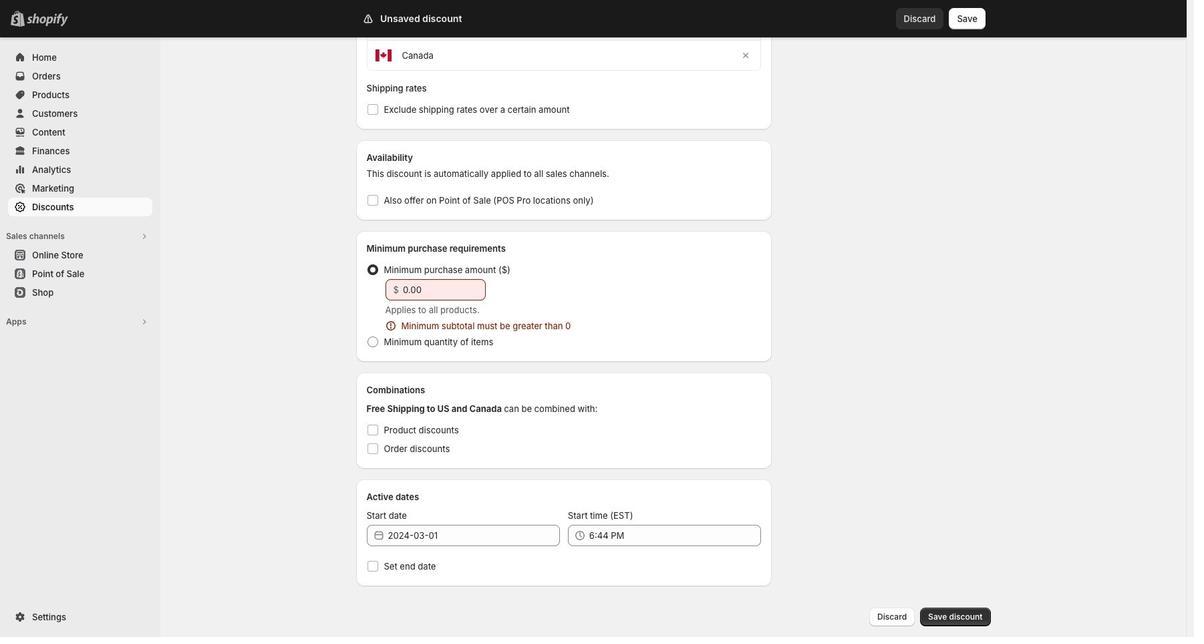 Task type: locate. For each thing, give the bounding box(es) containing it.
YYYY-MM-DD text field
[[388, 525, 560, 547]]

Enter time text field
[[590, 525, 762, 547]]

0.00 text field
[[403, 279, 486, 301]]



Task type: describe. For each thing, give the bounding box(es) containing it.
shopify image
[[27, 13, 68, 27]]



Task type: vqa. For each thing, say whether or not it's contained in the screenshot.
Enter time Text Field
yes



